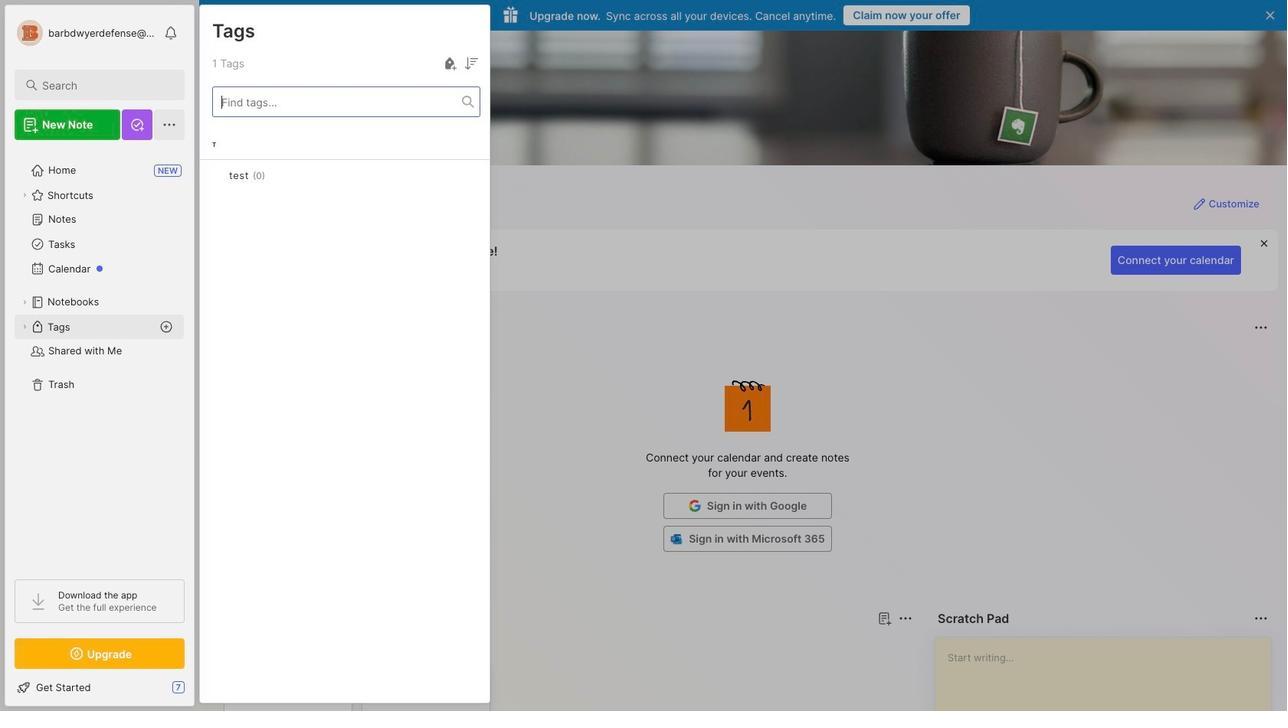Task type: describe. For each thing, give the bounding box(es) containing it.
Find tags… text field
[[213, 92, 462, 112]]

0 vertical spatial row group
[[200, 129, 490, 212]]

Tag actions field
[[265, 168, 290, 183]]

tree inside "main" 'element'
[[5, 149, 194, 566]]

Start writing… text field
[[948, 638, 1270, 712]]

Help and Learning task checklist field
[[5, 676, 194, 700]]

Account field
[[15, 18, 156, 48]]

Search text field
[[42, 78, 171, 93]]

sort options image
[[462, 54, 480, 73]]



Task type: locate. For each thing, give the bounding box(es) containing it.
expand tags image
[[20, 323, 29, 332]]

create new tag image
[[441, 54, 459, 73]]

None search field
[[42, 76, 171, 94]]

tree
[[5, 149, 194, 566]]

expand notebooks image
[[20, 298, 29, 307]]

row group
[[200, 129, 490, 212], [224, 665, 500, 712]]

none search field inside "main" 'element'
[[42, 76, 171, 94]]

main element
[[0, 0, 199, 712]]

click to collapse image
[[193, 683, 205, 702]]

1 vertical spatial row group
[[224, 665, 500, 712]]

tab
[[227, 637, 272, 656]]

tag actions image
[[265, 169, 290, 182]]

Sort field
[[462, 54, 480, 73]]



Task type: vqa. For each thing, say whether or not it's contained in the screenshot.
search field
yes



